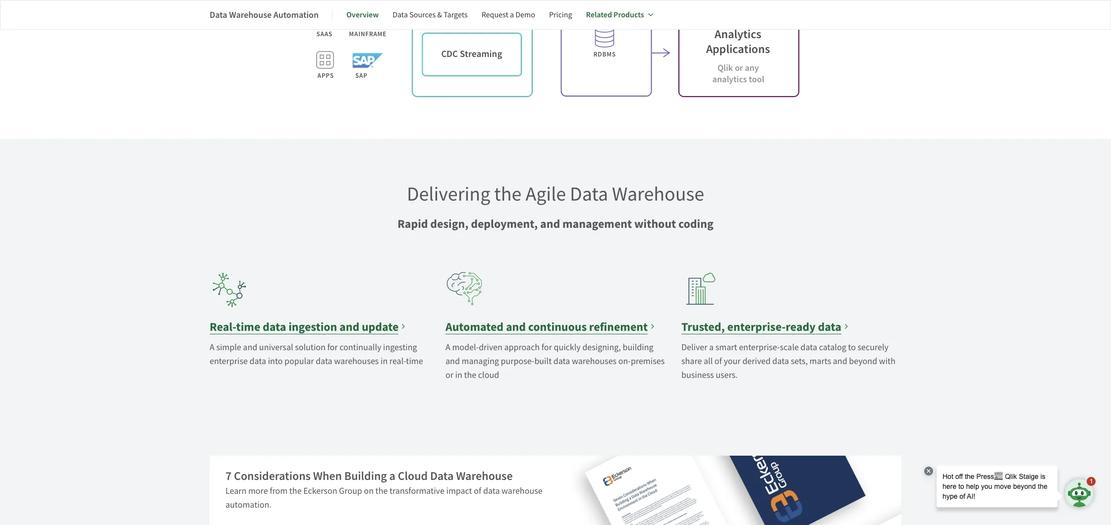 Task type: vqa. For each thing, say whether or not it's contained in the screenshot.
every
no



Task type: locate. For each thing, give the bounding box(es) containing it.
1 for from the left
[[327, 342, 338, 353]]

automated and continuous refinement link
[[446, 317, 655, 337]]

a left demo
[[510, 10, 514, 20]]

a for real-
[[210, 342, 215, 353]]

and inside the a simple and universal solution for continually ingesting enterprise data into popular data warehouses in real-time
[[243, 342, 257, 353]]

real-time data ingestion and update link
[[210, 317, 406, 337]]

the down managing
[[464, 370, 477, 381]]

warehouses down continually
[[334, 356, 379, 367]]

and up continually
[[340, 319, 359, 335]]

in inside a model-driven approach for quickly designing, building and managing purpose-built data warehouses on-premises or in the cloud
[[455, 370, 462, 381]]

0 vertical spatial time
[[236, 319, 260, 335]]

2 for from the left
[[542, 342, 552, 353]]

enterprise- inside deliver a smart enterprise-scale data catalog to securely share all of your derived data sets, marts and beyond with business users.
[[739, 342, 780, 353]]

0 vertical spatial in
[[381, 356, 388, 367]]

time down ingesting
[[406, 356, 423, 367]]

request a demo
[[482, 10, 535, 20]]

rapid
[[398, 216, 428, 232]]

a inside deliver a smart enterprise-scale data catalog to securely share all of your derived data sets, marts and beyond with business users.
[[709, 342, 714, 353]]

0 vertical spatial a
[[510, 10, 514, 20]]

a left model- at the left of the page
[[446, 342, 451, 353]]

enterprise-
[[727, 319, 786, 335], [739, 342, 780, 353]]

impact
[[446, 486, 472, 497]]

and inside "link"
[[340, 319, 359, 335]]

ingestion
[[289, 319, 337, 335]]

1 horizontal spatial of
[[715, 356, 722, 367]]

1 horizontal spatial time
[[406, 356, 423, 367]]

and right simple
[[243, 342, 257, 353]]

0 horizontal spatial a
[[389, 468, 396, 484]]

demo
[[516, 10, 535, 20]]

a inside a model-driven approach for quickly designing, building and managing purpose-built data warehouses on-premises or in the cloud
[[446, 342, 451, 353]]

data up catalog
[[818, 319, 842, 335]]

0 horizontal spatial of
[[474, 486, 482, 497]]

for up the built
[[542, 342, 552, 353]]

data left into
[[250, 356, 266, 367]]

time up simple
[[236, 319, 260, 335]]

group
[[339, 486, 362, 497]]

1 vertical spatial in
[[455, 370, 462, 381]]

premises
[[631, 356, 665, 367]]

of right all
[[715, 356, 722, 367]]

delivering
[[407, 181, 490, 207]]

data inside 7 considerations when building a cloud data warehouse learn more from the eckerson group on the transformative impact of data warehouse automation.
[[430, 468, 454, 484]]

data up universal
[[263, 319, 286, 335]]

1 warehouses from the left
[[334, 356, 379, 367]]

warehouse up impact
[[456, 468, 513, 484]]

1 horizontal spatial a
[[446, 342, 451, 353]]

data inside 7 considerations when building a cloud data warehouse learn more from the eckerson group on the transformative impact of data warehouse automation.
[[483, 486, 500, 497]]

data inside a model-driven approach for quickly designing, building and managing purpose-built data warehouses on-premises or in the cloud
[[554, 356, 570, 367]]

considerations
[[234, 468, 311, 484]]

and up or
[[446, 356, 460, 367]]

1 vertical spatial time
[[406, 356, 423, 367]]

1 horizontal spatial in
[[455, 370, 462, 381]]

beyond
[[849, 356, 878, 367]]

sources
[[410, 10, 436, 20]]

and down catalog
[[833, 356, 848, 367]]

trusted, enterprise-ready data
[[682, 319, 842, 335]]

update
[[362, 319, 399, 335]]

data
[[210, 9, 227, 21], [393, 10, 408, 20], [570, 181, 608, 207], [430, 468, 454, 484]]

deliver a smart enterprise-scale data catalog to securely share all of your derived data sets, marts and beyond with business users.
[[682, 342, 896, 381]]

automation
[[273, 9, 319, 21]]

for inside a model-driven approach for quickly designing, building and managing purpose-built data warehouses on-premises or in the cloud
[[542, 342, 552, 353]]

and inside a model-driven approach for quickly designing, building and managing purpose-built data warehouses on-premises or in the cloud
[[446, 356, 460, 367]]

the up deployment,
[[494, 181, 522, 207]]

warehouses inside the a simple and universal solution for continually ingesting enterprise data into popular data warehouses in real-time
[[334, 356, 379, 367]]

continuous
[[528, 319, 587, 335]]

management
[[563, 216, 632, 232]]

request
[[482, 10, 509, 20]]

of inside deliver a smart enterprise-scale data catalog to securely share all of your derived data sets, marts and beyond with business users.
[[715, 356, 722, 367]]

eckerson
[[303, 486, 337, 497]]

design,
[[430, 216, 469, 232]]

a for deliver
[[709, 342, 714, 353]]

of right impact
[[474, 486, 482, 497]]

a
[[210, 342, 215, 353], [446, 342, 451, 353]]

2 a from the left
[[446, 342, 451, 353]]

0 horizontal spatial warehouse
[[229, 9, 272, 21]]

data left warehouse
[[483, 486, 500, 497]]

warehouse left automation
[[229, 9, 272, 21]]

data down "quickly"
[[554, 356, 570, 367]]

2 warehouses from the left
[[572, 356, 617, 367]]

1 horizontal spatial a
[[510, 10, 514, 20]]

and inside deliver a smart enterprise-scale data catalog to securely share all of your derived data sets, marts and beyond with business users.
[[833, 356, 848, 367]]

data
[[263, 319, 286, 335], [818, 319, 842, 335], [801, 342, 818, 353], [250, 356, 266, 367], [316, 356, 332, 367], [554, 356, 570, 367], [773, 356, 789, 367], [483, 486, 500, 497]]

a left simple
[[210, 342, 215, 353]]

and
[[540, 216, 560, 232], [340, 319, 359, 335], [506, 319, 526, 335], [243, 342, 257, 353], [446, 356, 460, 367], [833, 356, 848, 367]]

1 horizontal spatial for
[[542, 342, 552, 353]]

time inside "link"
[[236, 319, 260, 335]]

0 horizontal spatial for
[[327, 342, 338, 353]]

0 horizontal spatial time
[[236, 319, 260, 335]]

for
[[327, 342, 338, 353], [542, 342, 552, 353]]

enterprise
[[210, 356, 248, 367]]

warehouse
[[502, 486, 543, 497]]

a for automated
[[446, 342, 451, 353]]

for right solution on the bottom of page
[[327, 342, 338, 353]]

and up approach
[[506, 319, 526, 335]]

a up all
[[709, 342, 714, 353]]

deliver
[[682, 342, 708, 353]]

real-time data ingestion and update
[[210, 319, 399, 335]]

1 vertical spatial enterprise-
[[739, 342, 780, 353]]

of
[[715, 356, 722, 367], [474, 486, 482, 497]]

related products link
[[586, 3, 653, 27]]

2 vertical spatial a
[[389, 468, 396, 484]]

automated
[[446, 319, 504, 335]]

0 horizontal spatial a
[[210, 342, 215, 353]]

warehouses
[[334, 356, 379, 367], [572, 356, 617, 367]]

warehouse up without
[[612, 181, 704, 207]]

building
[[344, 468, 387, 484]]

1 a from the left
[[210, 342, 215, 353]]

business
[[682, 370, 714, 381]]

2 horizontal spatial a
[[709, 342, 714, 353]]

2 vertical spatial warehouse
[[456, 468, 513, 484]]

0 horizontal spatial warehouses
[[334, 356, 379, 367]]

warehouses down designing,
[[572, 356, 617, 367]]

a
[[510, 10, 514, 20], [709, 342, 714, 353], [389, 468, 396, 484]]

data inside "link"
[[263, 319, 286, 335]]

the right from
[[289, 486, 302, 497]]

time
[[236, 319, 260, 335], [406, 356, 423, 367]]

a inside menu bar
[[510, 10, 514, 20]]

0 vertical spatial warehouse
[[229, 9, 272, 21]]

1 vertical spatial of
[[474, 486, 482, 497]]

1 horizontal spatial warehouses
[[572, 356, 617, 367]]

in left the real-
[[381, 356, 388, 367]]

0 vertical spatial of
[[715, 356, 722, 367]]

a inside the a simple and universal solution for continually ingesting enterprise data into popular data warehouses in real-time
[[210, 342, 215, 353]]

data warehouse automation image
[[301, 0, 810, 103]]

sets,
[[791, 356, 808, 367]]

0 horizontal spatial in
[[381, 356, 388, 367]]

in right or
[[455, 370, 462, 381]]

1 vertical spatial a
[[709, 342, 714, 353]]

2 horizontal spatial warehouse
[[612, 181, 704, 207]]

driven
[[479, 342, 503, 353]]

1 horizontal spatial warehouse
[[456, 468, 513, 484]]

warehouse
[[229, 9, 272, 21], [612, 181, 704, 207], [456, 468, 513, 484]]

related
[[586, 9, 612, 20]]

automated and continuous refinement
[[446, 319, 648, 335]]

data sources & targets link
[[393, 3, 468, 27]]

a left cloud at the bottom left
[[389, 468, 396, 484]]

warehouses inside a model-driven approach for quickly designing, building and managing purpose-built data warehouses on-premises or in the cloud
[[572, 356, 617, 367]]

trusted, enterprise-ready data link
[[682, 317, 849, 337]]

refinement
[[589, 319, 648, 335]]

overview
[[347, 9, 379, 20]]

7
[[226, 468, 232, 484]]



Task type: describe. For each thing, give the bounding box(es) containing it.
quickly
[[554, 342, 581, 353]]

marts
[[810, 356, 831, 367]]

automation.
[[226, 500, 272, 511]]

of inside 7 considerations when building a cloud data warehouse learn more from the eckerson group on the transformative impact of data warehouse automation.
[[474, 486, 482, 497]]

purpose-
[[501, 356, 535, 367]]

all
[[704, 356, 713, 367]]

into
[[268, 356, 283, 367]]

real-
[[390, 356, 406, 367]]

real-
[[210, 319, 236, 335]]

securely
[[858, 342, 889, 353]]

smart
[[716, 342, 737, 353]]

time inside the a simple and universal solution for continually ingesting enterprise data into popular data warehouses in real-time
[[406, 356, 423, 367]]

solution
[[295, 342, 326, 353]]

the right on
[[376, 486, 388, 497]]

share
[[682, 356, 702, 367]]

derived
[[743, 356, 771, 367]]

data warehouse automation menu bar
[[210, 3, 667, 27]]

on-
[[619, 356, 631, 367]]

data up sets,
[[801, 342, 818, 353]]

coding
[[679, 216, 714, 232]]

delivering the agile data warehouse
[[407, 181, 704, 207]]

related products
[[586, 9, 644, 20]]

cloud
[[398, 468, 428, 484]]

with
[[879, 356, 896, 367]]

without
[[635, 216, 676, 232]]

rapid design, deployment, and management without coding
[[398, 216, 714, 232]]

data warehouse automation
[[210, 9, 319, 21]]

a simple and universal solution for continually ingesting enterprise data into popular data warehouses in real-time
[[210, 342, 423, 367]]

approach
[[504, 342, 540, 353]]

in inside the a simple and universal solution for continually ingesting enterprise data into popular data warehouses in real-time
[[381, 356, 388, 367]]

designing,
[[583, 342, 621, 353]]

1 vertical spatial warehouse
[[612, 181, 704, 207]]

pricing
[[549, 10, 572, 20]]

scale
[[780, 342, 799, 353]]

a inside 7 considerations when building a cloud data warehouse learn more from the eckerson group on the transformative impact of data warehouse automation.
[[389, 468, 396, 484]]

request a demo link
[[482, 3, 535, 27]]

users.
[[716, 370, 738, 381]]

warehouse inside menu bar
[[229, 9, 272, 21]]

targets
[[444, 10, 468, 20]]

built
[[535, 356, 552, 367]]

cloud
[[478, 370, 499, 381]]

when
[[313, 468, 342, 484]]

warehouses for refinement
[[572, 356, 617, 367]]

universal
[[259, 342, 293, 353]]

transformative
[[390, 486, 445, 497]]

agile
[[526, 181, 566, 207]]

warehouse inside 7 considerations when building a cloud data warehouse learn more from the eckerson group on the transformative impact of data warehouse automation.
[[456, 468, 513, 484]]

ready
[[786, 319, 816, 335]]

a for request
[[510, 10, 514, 20]]

&
[[437, 10, 442, 20]]

the inside a model-driven approach for quickly designing, building and managing purpose-built data warehouses on-premises or in the cloud
[[464, 370, 477, 381]]

0 vertical spatial enterprise-
[[727, 319, 786, 335]]

overview link
[[347, 3, 379, 27]]

7 considerations when building a cloud data warehouse learn more from the eckerson group on the transformative impact of data warehouse automation.
[[226, 468, 543, 511]]

or
[[446, 370, 454, 381]]

catalog
[[819, 342, 847, 353]]

a model-driven approach for quickly designing, building and managing purpose-built data warehouses on-premises or in the cloud
[[446, 342, 665, 381]]

to
[[848, 342, 856, 353]]

pricing link
[[549, 3, 572, 27]]

for inside the a simple and universal solution for continually ingesting enterprise data into popular data warehouses in real-time
[[327, 342, 338, 353]]

data down solution on the bottom of page
[[316, 356, 332, 367]]

building
[[623, 342, 654, 353]]

ingesting
[[383, 342, 417, 353]]

warehouses for ingestion
[[334, 356, 379, 367]]

data down scale
[[773, 356, 789, 367]]

more
[[248, 486, 268, 497]]

managing
[[462, 356, 499, 367]]

and down agile
[[540, 216, 560, 232]]

continually
[[340, 342, 381, 353]]

data sources & targets
[[393, 10, 468, 20]]

deployment,
[[471, 216, 538, 232]]

simple
[[216, 342, 241, 353]]

on
[[364, 486, 374, 497]]

model-
[[452, 342, 479, 353]]

your
[[724, 356, 741, 367]]

trusted,
[[682, 319, 725, 335]]

from
[[270, 486, 288, 497]]

popular
[[285, 356, 314, 367]]

learn
[[226, 486, 247, 497]]

products
[[614, 9, 644, 20]]



